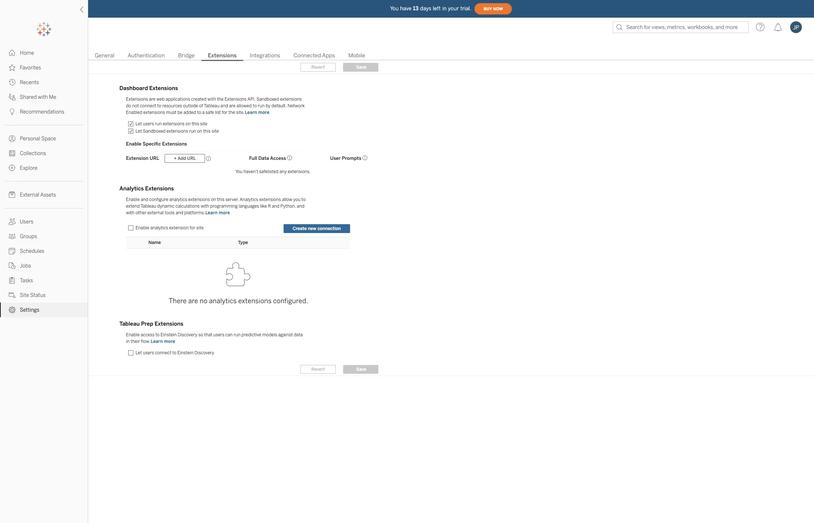 Task type: locate. For each thing, give the bounding box(es) containing it.
url
[[150, 155, 159, 161], [187, 156, 196, 161]]

0 vertical spatial for
[[222, 110, 228, 115]]

python,
[[281, 204, 296, 209]]

connect down tableau prep extensions
[[155, 350, 171, 355]]

run up "enable specific extensions"
[[155, 121, 162, 126]]

users up specific
[[143, 121, 154, 126]]

for right extension
[[190, 225, 195, 230]]

mobile
[[349, 52, 365, 59]]

run right can
[[234, 332, 241, 337]]

0 vertical spatial einstein
[[161, 332, 177, 337]]

tooltip info icon image right prompts
[[363, 155, 368, 161]]

you inside grid
[[235, 169, 243, 174]]

new
[[308, 226, 317, 231]]

by text only_f5he34f image inside the settings 'link'
[[9, 307, 15, 313]]

1 vertical spatial learn more link
[[205, 210, 230, 216]]

1 horizontal spatial analytics
[[169, 197, 187, 202]]

by text only_f5he34f image inside tasks link
[[9, 277, 15, 284]]

extensions down must
[[163, 121, 185, 126]]

1 horizontal spatial sandboxed
[[257, 97, 279, 102]]

by text only_f5he34f image left external
[[9, 192, 15, 198]]

2 horizontal spatial learn
[[245, 110, 257, 115]]

user prompts
[[330, 155, 362, 161]]

extensions up predictive
[[238, 297, 272, 305]]

0 vertical spatial revert
[[312, 65, 325, 70]]

0 vertical spatial analytics
[[169, 197, 187, 202]]

0 horizontal spatial learn more
[[151, 339, 175, 344]]

learn for dashboard extensions
[[245, 110, 257, 115]]

1 vertical spatial this
[[203, 129, 211, 134]]

do
[[126, 103, 131, 108]]

5 by text only_f5he34f image from the top
[[9, 218, 15, 225]]

0 vertical spatial learn
[[245, 110, 257, 115]]

1 vertical spatial learn
[[205, 210, 218, 215]]

by text only_f5he34f image for explore
[[9, 165, 15, 171]]

discovery down enable access to einstein discovery so that users can run predictive models against data in their flow.
[[195, 350, 214, 355]]

let for let users run extensions on this site let sandboxed extensions run on this site
[[136, 121, 142, 126]]

analytics up extend
[[119, 185, 144, 192]]

2 vertical spatial learn
[[151, 339, 163, 344]]

4 by text only_f5he34f image from the top
[[9, 192, 15, 198]]

by text only_f5he34f image
[[9, 64, 15, 71], [9, 94, 15, 100], [9, 135, 15, 142], [9, 192, 15, 198], [9, 218, 15, 225], [9, 292, 15, 298]]

0 horizontal spatial are
[[149, 97, 156, 102]]

1 horizontal spatial more
[[219, 210, 230, 215]]

server.
[[226, 197, 239, 202]]

0 horizontal spatial this
[[192, 121, 199, 126]]

and down you
[[297, 204, 305, 209]]

1 horizontal spatial this
[[203, 129, 211, 134]]

2 vertical spatial are
[[188, 297, 198, 305]]

0 vertical spatial connect
[[140, 103, 156, 108]]

discovery left so
[[178, 332, 197, 337]]

6 by text only_f5he34f image from the top
[[9, 292, 15, 298]]

0 vertical spatial revert button
[[301, 63, 336, 72]]

run
[[258, 103, 265, 108], [155, 121, 162, 126], [189, 129, 196, 134], [234, 332, 241, 337]]

by text only_f5he34f image left jobs
[[9, 262, 15, 269]]

default.
[[272, 103, 287, 108]]

grid containing extension url
[[126, 151, 420, 179]]

1 vertical spatial tableau
[[141, 204, 156, 209]]

users left can
[[213, 332, 225, 337]]

by text only_f5he34f image inside external assets link
[[9, 192, 15, 198]]

tooltip info icon image for user prompts
[[363, 155, 368, 161]]

learn more down by
[[245, 110, 270, 115]]

extensions right bridge
[[208, 52, 237, 59]]

0 horizontal spatial the
[[217, 97, 224, 102]]

learn right flow.
[[151, 339, 163, 344]]

1 vertical spatial revert button
[[301, 365, 336, 374]]

2 vertical spatial analytics
[[209, 297, 237, 305]]

+ add url button
[[165, 154, 205, 163]]

revert for 1st revert button from the top of the the there are no analytics extensions configured. "main content"
[[312, 65, 325, 70]]

+
[[174, 156, 177, 161]]

and down analytics extensions on the top left of the page
[[141, 197, 148, 202]]

extensions up configure
[[145, 185, 174, 192]]

0 vertical spatial on
[[186, 121, 191, 126]]

1 horizontal spatial einstein
[[178, 350, 194, 355]]

2 horizontal spatial tableau
[[204, 103, 220, 108]]

extensions down the web
[[143, 110, 165, 115]]

more down programming
[[219, 210, 230, 215]]

2 vertical spatial this
[[217, 197, 225, 202]]

grid
[[126, 151, 420, 179]]

extensions up the web
[[149, 85, 178, 92]]

1 vertical spatial you
[[235, 169, 243, 174]]

by text only_f5he34f image left shared
[[9, 94, 15, 100]]

users inside let users run extensions on this site let sandboxed extensions run on this site
[[143, 121, 154, 126]]

by text only_f5he34f image left schedules
[[9, 248, 15, 254]]

tableau up safe
[[204, 103, 220, 108]]

site
[[200, 121, 208, 126], [212, 129, 219, 134], [196, 225, 204, 230]]

1 horizontal spatial tooltip info icon image
[[287, 155, 293, 161]]

and right tools
[[176, 210, 183, 215]]

10 by text only_f5he34f image from the top
[[9, 307, 15, 313]]

0 horizontal spatial tooltip info icon image
[[206, 156, 211, 161]]

extensions are web applications created with the extensions api. sandboxed extensions do not connect to resources outside of tableau and are allowed to run by default. network enabled extensions must be added to a safe list for the site.
[[126, 97, 305, 115]]

data
[[259, 155, 269, 161]]

einstein down enable access to einstein discovery so that users can run predictive models against data in their flow.
[[178, 350, 194, 355]]

1 let from the top
[[136, 121, 142, 126]]

0 horizontal spatial learn
[[151, 339, 163, 344]]

are left "allowed"
[[229, 103, 236, 108]]

enable up extend
[[126, 197, 140, 202]]

for
[[222, 110, 228, 115], [190, 225, 195, 230]]

8 by text only_f5he34f image from the top
[[9, 262, 15, 269]]

connected apps
[[294, 52, 335, 59]]

1 revert from the top
[[312, 65, 325, 70]]

2 horizontal spatial on
[[211, 197, 216, 202]]

by text only_f5he34f image left collections
[[9, 150, 15, 157]]

you left haven't
[[235, 169, 243, 174]]

by text only_f5he34f image left the favorites
[[9, 64, 15, 71]]

sandboxed up "enable specific extensions"
[[143, 129, 166, 134]]

2 by text only_f5he34f image from the top
[[9, 94, 15, 100]]

dashboard extensions
[[119, 85, 178, 92]]

url right add
[[187, 156, 196, 161]]

1 vertical spatial einstein
[[178, 350, 194, 355]]

by text only_f5he34f image left home
[[9, 50, 15, 56]]

2 vertical spatial learn more link
[[150, 339, 176, 344]]

7 by text only_f5he34f image from the top
[[9, 248, 15, 254]]

site down a
[[200, 121, 208, 126]]

shared with me link
[[0, 90, 88, 104]]

extensions right prep
[[155, 321, 183, 327]]

1 vertical spatial for
[[190, 225, 195, 230]]

1 horizontal spatial learn
[[205, 210, 218, 215]]

9 by text only_f5he34f image from the top
[[9, 277, 15, 284]]

by text only_f5he34f image inside collections link
[[9, 150, 15, 157]]

0 vertical spatial analytics
[[119, 185, 144, 192]]

enable specific extensions
[[126, 141, 187, 147]]

1 vertical spatial users
[[213, 332, 225, 337]]

me
[[49, 94, 56, 100]]

connect right not
[[140, 103, 156, 108]]

like
[[260, 204, 267, 209]]

on down added
[[186, 121, 191, 126]]

to inside enable access to einstein discovery so that users can run predictive models against data in their flow.
[[156, 332, 160, 337]]

by text only_f5he34f image for settings
[[9, 307, 15, 313]]

external
[[147, 210, 164, 215]]

the left site.
[[229, 110, 235, 115]]

and right r
[[272, 204, 280, 209]]

by text only_f5he34f image for recommendations
[[9, 108, 15, 115]]

by text only_f5he34f image inside personal space link
[[9, 135, 15, 142]]

create new connection button
[[284, 224, 350, 233]]

enable down other
[[136, 225, 149, 230]]

analytics
[[169, 197, 187, 202], [150, 225, 168, 230], [209, 297, 237, 305]]

navigation
[[88, 50, 815, 61]]

by text only_f5he34f image for shared with me
[[9, 94, 15, 100]]

create
[[293, 226, 307, 231]]

tools
[[165, 210, 175, 215]]

site status
[[20, 292, 46, 298]]

the
[[217, 97, 224, 102], [229, 110, 235, 115]]

0 vertical spatial sandboxed
[[257, 97, 279, 102]]

0 vertical spatial the
[[217, 97, 224, 102]]

tableau up "external" at the top left
[[141, 204, 156, 209]]

4 by text only_f5he34f image from the top
[[9, 150, 15, 157]]

2 revert from the top
[[312, 367, 325, 372]]

6 by text only_f5he34f image from the top
[[9, 233, 15, 240]]

extensions up +
[[162, 141, 187, 147]]

2 horizontal spatial learn more
[[245, 110, 270, 115]]

0 horizontal spatial you
[[235, 169, 243, 174]]

this
[[192, 121, 199, 126], [203, 129, 211, 134], [217, 197, 225, 202]]

learn more up the let users connect to einstein discovery
[[151, 339, 175, 344]]

einstein up the let users connect to einstein discovery
[[161, 332, 177, 337]]

by text only_f5he34f image inside jobs link
[[9, 262, 15, 269]]

connect
[[140, 103, 156, 108], [155, 350, 171, 355]]

buy now button
[[475, 3, 512, 15]]

on up programming
[[211, 197, 216, 202]]

1 horizontal spatial learn more link
[[205, 210, 230, 216]]

analytics up languages
[[240, 197, 258, 202]]

3 by text only_f5he34f image from the top
[[9, 135, 15, 142]]

0 horizontal spatial sandboxed
[[143, 129, 166, 134]]

by text only_f5he34f image left groups
[[9, 233, 15, 240]]

revert
[[312, 65, 325, 70], [312, 367, 325, 372]]

0 vertical spatial learn more
[[245, 110, 270, 115]]

extension
[[126, 155, 149, 161]]

by text only_f5he34f image
[[9, 50, 15, 56], [9, 79, 15, 86], [9, 108, 15, 115], [9, 150, 15, 157], [9, 165, 15, 171], [9, 233, 15, 240], [9, 248, 15, 254], [9, 262, 15, 269], [9, 277, 15, 284], [9, 307, 15, 313]]

1 vertical spatial in
[[126, 339, 130, 344]]

2 horizontal spatial tooltip info icon image
[[363, 155, 368, 161]]

are left the web
[[149, 97, 156, 102]]

connect inside extensions are web applications created with the extensions api. sandboxed extensions do not connect to resources outside of tableau and are allowed to run by default. network enabled extensions must be added to a safe list for the site.
[[140, 103, 156, 108]]

analytics for enable
[[169, 197, 187, 202]]

sandboxed up by
[[257, 97, 279, 102]]

by text only_f5he34f image left site
[[9, 292, 15, 298]]

1 vertical spatial analytics
[[240, 197, 258, 202]]

5 by text only_f5he34f image from the top
[[9, 165, 15, 171]]

more for analytics extensions
[[219, 210, 230, 215]]

2 vertical spatial users
[[143, 350, 154, 355]]

by text only_f5he34f image left explore on the left top
[[9, 165, 15, 171]]

and up the 'list'
[[221, 103, 228, 108]]

1 horizontal spatial for
[[222, 110, 228, 115]]

0 horizontal spatial more
[[164, 339, 175, 344]]

more down by
[[258, 110, 270, 115]]

this up programming
[[217, 197, 225, 202]]

configured.
[[273, 297, 308, 305]]

of
[[199, 103, 203, 108]]

tableau
[[204, 103, 220, 108], [141, 204, 156, 209], [119, 321, 140, 327]]

run left by
[[258, 103, 265, 108]]

2 horizontal spatial this
[[217, 197, 225, 202]]

0 vertical spatial users
[[143, 121, 154, 126]]

by text only_f5he34f image inside explore link
[[9, 165, 15, 171]]

by text only_f5he34f image inside site status "link"
[[9, 292, 15, 298]]

by text only_f5he34f image inside groups link
[[9, 233, 15, 240]]

site down the 'list'
[[212, 129, 219, 134]]

programming
[[210, 204, 238, 209]]

by text only_f5he34f image left recommendations
[[9, 108, 15, 115]]

now
[[493, 6, 503, 11]]

you left have
[[390, 5, 399, 12]]

0 vertical spatial more
[[258, 110, 270, 115]]

enable up their
[[126, 332, 140, 337]]

by text only_f5he34f image inside recommendations link
[[9, 108, 15, 115]]

on down of
[[197, 129, 202, 134]]

0 vertical spatial let
[[136, 121, 142, 126]]

add
[[178, 156, 186, 161]]

by text only_f5he34f image inside favorites link
[[9, 64, 15, 71]]

0 vertical spatial learn more link
[[245, 110, 270, 115]]

1 vertical spatial learn more
[[205, 210, 230, 215]]

tableau prep extensions
[[119, 321, 183, 327]]

other
[[136, 210, 146, 215]]

0 vertical spatial you
[[390, 5, 399, 12]]

run inside enable access to einstein discovery so that users can run predictive models against data in their flow.
[[234, 332, 241, 337]]

1 horizontal spatial tableau
[[141, 204, 156, 209]]

in right 'left'
[[442, 5, 447, 12]]

enable and configure analytics extensions on this server. analytics extensions allow you to extend tableau dynamic calculations with programming languages like r and python, and with other external tools and platforms.
[[126, 197, 306, 215]]

learn more down programming
[[205, 210, 230, 215]]

your
[[448, 5, 459, 12]]

extension url
[[126, 155, 159, 161]]

2 by text only_f5he34f image from the top
[[9, 79, 15, 86]]

you for you have 13 days left in your trial.
[[390, 5, 399, 12]]

name
[[149, 240, 161, 245]]

with
[[38, 94, 48, 100], [208, 97, 216, 102], [201, 204, 209, 209], [126, 210, 135, 215]]

0 horizontal spatial in
[[126, 339, 130, 344]]

0 horizontal spatial for
[[190, 225, 195, 230]]

analytics for there
[[209, 297, 237, 305]]

0 vertical spatial in
[[442, 5, 447, 12]]

analytics right no
[[209, 297, 237, 305]]

extensions up "allowed"
[[225, 97, 247, 102]]

1 vertical spatial let
[[136, 129, 142, 134]]

site
[[20, 292, 29, 298]]

1 vertical spatial are
[[229, 103, 236, 108]]

by text only_f5he34f image inside schedules link
[[9, 248, 15, 254]]

einstein inside enable access to einstein discovery so that users can run predictive models against data in their flow.
[[161, 332, 177, 337]]

analytics inside enable and configure analytics extensions on this server. analytics extensions allow you to extend tableau dynamic calculations with programming languages like r and python, and with other external tools and platforms.
[[240, 197, 258, 202]]

learn for analytics extensions
[[205, 210, 218, 215]]

0 horizontal spatial analytics
[[119, 185, 144, 192]]

let for let users connect to einstein discovery
[[136, 350, 142, 355]]

you
[[390, 5, 399, 12], [235, 169, 243, 174]]

learn more for dashboard extensions
[[245, 110, 270, 115]]

2 horizontal spatial learn more link
[[245, 110, 270, 115]]

that
[[204, 332, 212, 337]]

1 vertical spatial sandboxed
[[143, 129, 166, 134]]

0 horizontal spatial tableau
[[119, 321, 140, 327]]

in
[[442, 5, 447, 12], [126, 339, 130, 344]]

this down safe
[[203, 129, 211, 134]]

to inside enable and configure analytics extensions on this server. analytics extensions allow you to extend tableau dynamic calculations with programming languages like r and python, and with other external tools and platforms.
[[302, 197, 306, 202]]

this inside enable and configure analytics extensions on this server. analytics extensions allow you to extend tableau dynamic calculations with programming languages like r and python, and with other external tools and platforms.
[[217, 197, 225, 202]]

users inside enable access to einstein discovery so that users can run predictive models against data in their flow.
[[213, 332, 225, 337]]

1 horizontal spatial you
[[390, 5, 399, 12]]

1 horizontal spatial analytics
[[240, 197, 258, 202]]

with down extend
[[126, 210, 135, 215]]

1 horizontal spatial the
[[229, 110, 235, 115]]

the up the 'list'
[[217, 97, 224, 102]]

navigation panel element
[[0, 22, 88, 317]]

groups
[[20, 233, 37, 240]]

applications
[[166, 97, 190, 102]]

by text only_f5he34f image left recents
[[9, 79, 15, 86]]

on
[[186, 121, 191, 126], [197, 129, 202, 134], [211, 197, 216, 202]]

0 horizontal spatial learn more link
[[150, 339, 176, 344]]

in left their
[[126, 339, 130, 344]]

1 by text only_f5he34f image from the top
[[9, 64, 15, 71]]

by text only_f5he34f image inside shared with me link
[[9, 94, 15, 100]]

recommendations link
[[0, 104, 88, 119]]

enable inside enable access to einstein discovery so that users can run predictive models against data in their flow.
[[126, 332, 140, 337]]

learn down programming
[[205, 210, 218, 215]]

1 vertical spatial analytics
[[150, 225, 168, 230]]

grid inside the there are no analytics extensions configured. "main content"
[[126, 151, 420, 179]]

0 vertical spatial discovery
[[178, 332, 197, 337]]

access
[[141, 332, 155, 337]]

jobs
[[20, 263, 31, 269]]

collections
[[20, 150, 46, 157]]

web
[[157, 97, 165, 102]]

can
[[225, 332, 233, 337]]

tooltip info icon image right + add url
[[206, 156, 211, 161]]

2 horizontal spatial more
[[258, 110, 270, 115]]

collections link
[[0, 146, 88, 161]]

for right the 'list'
[[222, 110, 228, 115]]

learn more link for tableau prep extensions
[[150, 339, 176, 344]]

by text only_f5he34f image for users
[[9, 218, 15, 225]]

analytics up calculations
[[169, 197, 187, 202]]

3 by text only_f5he34f image from the top
[[9, 108, 15, 115]]

1 horizontal spatial on
[[197, 129, 202, 134]]

learn more link down programming
[[205, 210, 230, 216]]

by text only_f5he34f image left settings
[[9, 307, 15, 313]]

0 horizontal spatial on
[[186, 121, 191, 126]]

1 by text only_f5he34f image from the top
[[9, 50, 15, 56]]

with right created
[[208, 97, 216, 102]]

this down added
[[192, 121, 199, 126]]

are left no
[[188, 297, 198, 305]]

analytics inside enable and configure analytics extensions on this server. analytics extensions allow you to extend tableau dynamic calculations with programming languages like r and python, and with other external tools and platforms.
[[169, 197, 187, 202]]

by text only_f5he34f image for jobs
[[9, 262, 15, 269]]

2 vertical spatial on
[[211, 197, 216, 202]]

with inside main navigation. press the up and down arrow keys to access links. element
[[38, 94, 48, 100]]

tooltip info icon image
[[287, 155, 293, 161], [363, 155, 368, 161], [206, 156, 211, 161]]

platforms.
[[184, 210, 205, 215]]

full
[[249, 155, 257, 161]]

3 let from the top
[[136, 350, 142, 355]]

users down flow.
[[143, 350, 154, 355]]

0 horizontal spatial einstein
[[161, 332, 177, 337]]

tableau left prep
[[119, 321, 140, 327]]

enable
[[126, 141, 142, 147], [126, 197, 140, 202], [136, 225, 149, 230], [126, 332, 140, 337]]

0 vertical spatial tableau
[[204, 103, 220, 108]]

by text only_f5he34f image inside home link
[[9, 50, 15, 56]]

1 horizontal spatial learn more
[[205, 210, 230, 215]]

you haven't safelisted any extensions.
[[235, 169, 311, 174]]

learn more link for analytics extensions
[[205, 210, 230, 216]]

analytics up "name"
[[150, 225, 168, 230]]

by text only_f5he34f image inside recents link
[[9, 79, 15, 86]]

jobs link
[[0, 258, 88, 273]]

integrations
[[250, 52, 280, 59]]

learn more link down by
[[245, 110, 270, 115]]

enable inside enable and configure analytics extensions on this server. analytics extensions allow you to extend tableau dynamic calculations with programming languages like r and python, and with other external tools and platforms.
[[126, 197, 140, 202]]

extensions up network
[[280, 97, 302, 102]]

more up the let users connect to einstein discovery
[[164, 339, 175, 344]]

2 let from the top
[[136, 129, 142, 134]]

with left me
[[38, 94, 48, 100]]

enable analytics extension for site
[[136, 225, 204, 230]]

you
[[293, 197, 301, 202]]

2 vertical spatial more
[[164, 339, 175, 344]]

2 vertical spatial let
[[136, 350, 142, 355]]

extensions
[[208, 52, 237, 59], [149, 85, 178, 92], [126, 97, 148, 102], [225, 97, 247, 102], [162, 141, 187, 147], [145, 185, 174, 192], [155, 321, 183, 327]]

2 vertical spatial learn more
[[151, 339, 175, 344]]

1 horizontal spatial are
[[188, 297, 198, 305]]

1 vertical spatial on
[[197, 129, 202, 134]]

there
[[169, 297, 187, 305]]

by text only_f5he34f image inside users link
[[9, 218, 15, 225]]

url down "enable specific extensions"
[[150, 155, 159, 161]]

2 horizontal spatial analytics
[[209, 297, 237, 305]]

by text only_f5he34f image left users
[[9, 218, 15, 225]]

sandboxed inside extensions are web applications created with the extensions api. sandboxed extensions do not connect to resources outside of tableau and are allowed to run by default. network enabled extensions must be added to a safe list for the site.
[[257, 97, 279, 102]]

by text only_f5he34f image left personal
[[9, 135, 15, 142]]

learn more
[[245, 110, 270, 115], [205, 210, 230, 215], [151, 339, 175, 344]]

tooltip info icon image right access
[[287, 155, 293, 161]]

1 vertical spatial revert
[[312, 367, 325, 372]]

by text only_f5he34f image left tasks
[[9, 277, 15, 284]]

enabled
[[126, 110, 142, 115]]

learn down "allowed"
[[245, 110, 257, 115]]



Task type: vqa. For each thing, say whether or not it's contained in the screenshot.
Specific
yes



Task type: describe. For each thing, give the bounding box(es) containing it.
personal
[[20, 136, 40, 142]]

revert for 2nd revert button from the top of the the there are no analytics extensions configured. "main content"
[[312, 367, 325, 372]]

external assets link
[[0, 187, 88, 202]]

learn more link for dashboard extensions
[[245, 110, 270, 115]]

must
[[166, 110, 177, 115]]

have
[[400, 5, 412, 12]]

0 horizontal spatial url
[[150, 155, 159, 161]]

a
[[202, 110, 205, 115]]

explore
[[20, 165, 37, 171]]

enable for enable
[[136, 225, 149, 230]]

sandboxed inside let users run extensions on this site let sandboxed extensions run on this site
[[143, 129, 166, 134]]

and inside extensions are web applications created with the extensions api. sandboxed extensions do not connect to resources outside of tableau and are allowed to run by default. network enabled extensions must be added to a safe list for the site.
[[221, 103, 228, 108]]

by text only_f5he34f image for home
[[9, 50, 15, 56]]

no
[[200, 297, 208, 305]]

settings link
[[0, 303, 88, 317]]

1 vertical spatial site
[[212, 129, 219, 134]]

extensions up calculations
[[188, 197, 210, 202]]

+ add url
[[174, 156, 196, 161]]

recommendations
[[20, 109, 64, 115]]

are for applications
[[149, 97, 156, 102]]

more for tableau prep extensions
[[164, 339, 175, 344]]

0 vertical spatial site
[[200, 121, 208, 126]]

extension
[[169, 225, 189, 230]]

analytics extensions
[[119, 185, 174, 192]]

trial.
[[461, 5, 472, 12]]

any
[[280, 169, 287, 174]]

there are no analytics extensions configured. main content
[[88, 37, 815, 523]]

schedules link
[[0, 244, 88, 258]]

safe
[[206, 110, 214, 115]]

home link
[[0, 46, 88, 60]]

learn more for tableau prep extensions
[[151, 339, 175, 344]]

allowed
[[237, 103, 252, 108]]

2 revert button from the top
[[301, 365, 336, 374]]

their
[[131, 339, 140, 344]]

navigation containing general
[[88, 50, 815, 61]]

home
[[20, 50, 34, 56]]

create new connection
[[293, 226, 341, 231]]

space
[[41, 136, 56, 142]]

by text only_f5he34f image for personal space
[[9, 135, 15, 142]]

buy now
[[484, 6, 503, 11]]

recents link
[[0, 75, 88, 90]]

0 horizontal spatial analytics
[[150, 225, 168, 230]]

shared
[[20, 94, 37, 100]]

enable up extension
[[126, 141, 142, 147]]

1 vertical spatial discovery
[[195, 350, 214, 355]]

against
[[278, 332, 293, 337]]

outside
[[183, 103, 198, 108]]

are for analytics
[[188, 297, 198, 305]]

users
[[20, 219, 33, 225]]

1 horizontal spatial in
[[442, 5, 447, 12]]

let users connect to einstein discovery
[[136, 350, 214, 355]]

api.
[[248, 97, 256, 102]]

2 vertical spatial site
[[196, 225, 204, 230]]

by text only_f5he34f image for site status
[[9, 292, 15, 298]]

resources
[[162, 103, 182, 108]]

enable for analytics
[[126, 197, 140, 202]]

groups link
[[0, 229, 88, 244]]

by text only_f5he34f image for favorites
[[9, 64, 15, 71]]

users for let users run extensions on this site let sandboxed extensions run on this site
[[143, 121, 154, 126]]

tasks link
[[0, 273, 88, 288]]

configure
[[149, 197, 168, 202]]

flow.
[[141, 339, 150, 344]]

left
[[433, 5, 441, 12]]

by text only_f5he34f image for schedules
[[9, 248, 15, 254]]

you for you haven't safelisted any extensions.
[[235, 169, 243, 174]]

1 vertical spatial connect
[[155, 350, 171, 355]]

models
[[262, 332, 277, 337]]

in inside enable access to einstein discovery so that users can run predictive models against data in their flow.
[[126, 339, 130, 344]]

site.
[[236, 110, 245, 115]]

extensions inside sub-spaces tab list
[[208, 52, 237, 59]]

enable for tableau
[[126, 332, 140, 337]]

by text only_f5he34f image for recents
[[9, 79, 15, 86]]

by text only_f5he34f image for external assets
[[9, 192, 15, 198]]

list
[[215, 110, 221, 115]]

languages
[[239, 204, 259, 209]]

extensions up r
[[259, 197, 281, 202]]

there are no analytics extensions configured.
[[169, 297, 308, 305]]

run inside extensions are web applications created with the extensions api. sandboxed extensions do not connect to resources outside of tableau and are allowed to run by default. network enabled extensions must be added to a safe list for the site.
[[258, 103, 265, 108]]

recents
[[20, 79, 39, 86]]

discovery inside enable access to einstein discovery so that users can run predictive models against data in their flow.
[[178, 332, 197, 337]]

0 vertical spatial this
[[192, 121, 199, 126]]

users link
[[0, 214, 88, 229]]

with inside extensions are web applications created with the extensions api. sandboxed extensions do not connect to resources outside of tableau and are allowed to run by default. network enabled extensions must be added to a safe list for the site.
[[208, 97, 216, 102]]

extensions.
[[288, 169, 311, 174]]

connected
[[294, 52, 321, 59]]

created
[[191, 97, 207, 102]]

learn for tableau prep extensions
[[151, 339, 163, 344]]

by text only_f5he34f image for groups
[[9, 233, 15, 240]]

on inside enable and configure analytics extensions on this server. analytics extensions allow you to extend tableau dynamic calculations with programming languages like r and python, and with other external tools and platforms.
[[211, 197, 216, 202]]

safelisted
[[259, 169, 279, 174]]

user
[[330, 155, 341, 161]]

schedules
[[20, 248, 44, 254]]

with up platforms.
[[201, 204, 209, 209]]

predictive
[[242, 332, 262, 337]]

shared with me
[[20, 94, 56, 100]]

status
[[30, 292, 46, 298]]

external
[[20, 192, 39, 198]]

extend
[[126, 204, 140, 209]]

type
[[238, 240, 248, 245]]

learn more for analytics extensions
[[205, 210, 230, 215]]

extensions down be
[[167, 129, 188, 134]]

more for dashboard extensions
[[258, 110, 270, 115]]

main navigation. press the up and down arrow keys to access links. element
[[0, 46, 88, 317]]

assets
[[40, 192, 56, 198]]

run down added
[[189, 129, 196, 134]]

users for let users connect to einstein discovery
[[143, 350, 154, 355]]

1 revert button from the top
[[301, 63, 336, 72]]

be
[[178, 110, 183, 115]]

for inside extensions are web applications created with the extensions api. sandboxed extensions do not connect to resources outside of tableau and are allowed to run by default. network enabled extensions must be added to a safe list for the site.
[[222, 110, 228, 115]]

tooltip info icon image for full data access
[[287, 155, 293, 161]]

let users run extensions on this site let sandboxed extensions run on this site
[[136, 121, 219, 134]]

by text only_f5he34f image for tasks
[[9, 277, 15, 284]]

tableau inside enable and configure analytics extensions on this server. analytics extensions allow you to extend tableau dynamic calculations with programming languages like r and python, and with other external tools and platforms.
[[141, 204, 156, 209]]

tableau inside extensions are web applications created with the extensions api. sandboxed extensions do not connect to resources outside of tableau and are allowed to run by default. network enabled extensions must be added to a safe list for the site.
[[204, 103, 220, 108]]

specific
[[143, 141, 161, 147]]

1 vertical spatial the
[[229, 110, 235, 115]]

2 horizontal spatial are
[[229, 103, 236, 108]]

Search for views, metrics, workbooks, and more text field
[[613, 21, 749, 33]]

dynamic
[[157, 204, 175, 209]]

by text only_f5he34f image for collections
[[9, 150, 15, 157]]

access
[[270, 155, 286, 161]]

dashboard
[[119, 85, 148, 92]]

sub-spaces tab list
[[88, 51, 815, 61]]

personal space link
[[0, 131, 88, 146]]

site status link
[[0, 288, 88, 303]]

2 vertical spatial tableau
[[119, 321, 140, 327]]

favorites link
[[0, 60, 88, 75]]

extensions up not
[[126, 97, 148, 102]]

explore link
[[0, 161, 88, 175]]

url inside button
[[187, 156, 196, 161]]

external assets
[[20, 192, 56, 198]]

connection
[[318, 226, 341, 231]]

personal space
[[20, 136, 56, 142]]

not
[[132, 103, 139, 108]]



